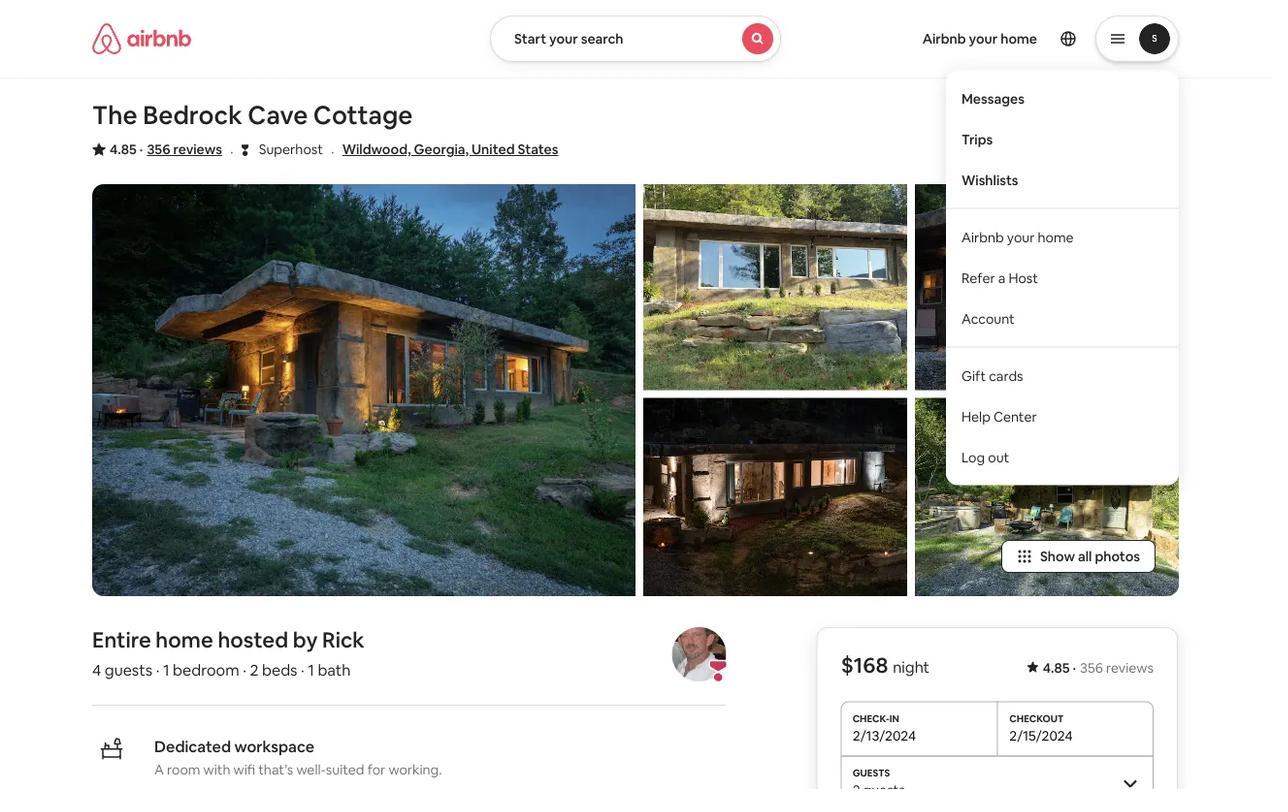 Task type: vqa. For each thing, say whether or not it's contained in the screenshot.
Airbnb your home corresponding to top the Airbnb your home link
yes



Task type: describe. For each thing, give the bounding box(es) containing it.
wishlists
[[962, 171, 1018, 189]]

the bedrock cave cottage image 5 image
[[915, 398, 1179, 597]]

1 1 from the left
[[163, 660, 169, 680]]

by rick
[[293, 626, 364, 654]]

1 vertical spatial 4.85
[[1043, 660, 1070, 677]]

beds
[[262, 660, 297, 680]]

suited
[[326, 762, 364, 779]]

airbnb for bottom "airbnb your home" link
[[962, 228, 1004, 246]]

start
[[514, 30, 546, 48]]

the
[[92, 99, 137, 131]]

georgia,
[[414, 141, 469, 158]]

home for bottom "airbnb your home" link
[[1038, 228, 1074, 246]]

log out
[[962, 449, 1009, 466]]

cave
[[248, 99, 308, 131]]

for
[[367, 762, 386, 779]]

cottage
[[313, 99, 413, 131]]

Start your search search field
[[490, 16, 781, 62]]

trips
[[962, 130, 993, 148]]

start your search button
[[490, 16, 781, 62]]

1 vertical spatial reviews
[[1106, 660, 1154, 677]]

help center link
[[946, 396, 1179, 437]]

the bedrock cave cottage
[[92, 99, 413, 131]]

gift cards
[[962, 367, 1023, 385]]

2 1 from the left
[[308, 660, 314, 680]]

airbnb for top "airbnb your home" link
[[922, 30, 966, 48]]

wildwood,
[[342, 141, 411, 158]]

messages link
[[946, 78, 1179, 119]]

wifi
[[233, 762, 255, 779]]

0 horizontal spatial 4.85
[[110, 141, 137, 158]]

· up 2/15/2024
[[1073, 660, 1076, 677]]

bedrock cave cottage image
[[915, 184, 1179, 391]]

bath
[[318, 660, 351, 680]]

0 vertical spatial 4.85 · 356 reviews
[[110, 141, 222, 158]]

· right guests
[[156, 660, 159, 680]]

with
[[203, 762, 230, 779]]

· wildwood, georgia, united states
[[331, 141, 558, 161]]

a
[[998, 269, 1006, 287]]

your inside the start your search button
[[549, 30, 578, 48]]

night
[[893, 658, 930, 678]]

$168 night
[[841, 652, 930, 680]]

refer
[[962, 269, 995, 287]]

2 horizontal spatial your
[[1007, 228, 1035, 246]]

bedroom
[[173, 660, 239, 680]]

1 horizontal spatial your
[[969, 30, 998, 48]]

states
[[518, 141, 558, 158]]



Task type: locate. For each thing, give the bounding box(es) containing it.
airbnb your home for top "airbnb your home" link
[[922, 30, 1037, 48]]

0 vertical spatial 4.85
[[110, 141, 137, 158]]

home up the bedroom
[[156, 626, 213, 654]]

· right the beds
[[301, 660, 304, 680]]

airbnb your home link up host
[[946, 217, 1179, 257]]

1
[[163, 660, 169, 680], [308, 660, 314, 680]]

1 right guests
[[163, 660, 169, 680]]

$168
[[841, 652, 888, 680]]

help
[[962, 408, 991, 425]]

your right start
[[549, 30, 578, 48]]

save button
[[1118, 134, 1187, 167]]

center
[[993, 408, 1037, 425]]

0 horizontal spatial reviews
[[173, 141, 222, 158]]

1 horizontal spatial 356
[[1080, 660, 1103, 677]]

1 vertical spatial 356
[[1080, 660, 1103, 677]]

· left 󰀃
[[230, 141, 234, 161]]

profile element
[[804, 0, 1179, 486]]

that's
[[258, 762, 293, 779]]

gift
[[962, 367, 986, 385]]

1 left bath
[[308, 660, 314, 680]]

0 vertical spatial home
[[1001, 30, 1037, 48]]

refer a host link
[[946, 257, 1179, 298]]

4
[[92, 660, 101, 680]]

2/13/2024
[[853, 727, 916, 745]]

1 horizontal spatial 1
[[308, 660, 314, 680]]

home inside entire home hosted by rick 4 guests · 1 bedroom · 2 beds · 1 bath
[[156, 626, 213, 654]]

cards
[[989, 367, 1023, 385]]

guests
[[105, 660, 152, 680]]

0 vertical spatial 356
[[147, 141, 170, 158]]

reviews
[[173, 141, 222, 158], [1106, 660, 1154, 677]]

airbnb your home
[[922, 30, 1037, 48], [962, 228, 1074, 246]]

0 vertical spatial airbnb
[[922, 30, 966, 48]]

0 horizontal spatial your
[[549, 30, 578, 48]]

2/15/2024
[[1009, 727, 1073, 745]]

0 horizontal spatial 1
[[163, 660, 169, 680]]

󰀃
[[241, 140, 249, 159]]

4.85 · 356 reviews
[[110, 141, 222, 158], [1043, 660, 1154, 677]]

home up 'refer a host' link
[[1038, 228, 1074, 246]]

well-
[[296, 762, 326, 779]]

4.85 · 356 reviews down "bedrock"
[[110, 141, 222, 158]]

show
[[1040, 548, 1075, 566]]

entire home hosted by rick 4 guests · 1 bedroom · 2 beds · 1 bath
[[92, 626, 364, 680]]

the bedrock cave cottage! image
[[92, 184, 636, 597]]

a
[[154, 762, 164, 779]]

airbnb your home link
[[911, 18, 1049, 59], [946, 217, 1179, 257]]

dedicated
[[154, 737, 231, 757]]

hosted
[[218, 626, 288, 654]]

1 vertical spatial airbnb
[[962, 228, 1004, 246]]

account
[[962, 310, 1015, 327]]

log
[[962, 449, 985, 466]]

messages
[[962, 90, 1025, 107]]

1 vertical spatial airbnb your home link
[[946, 217, 1179, 257]]

gift cards link
[[946, 355, 1179, 396]]

refer a host
[[962, 269, 1038, 287]]

0 vertical spatial reviews
[[173, 141, 222, 158]]

airbnb up messages
[[922, 30, 966, 48]]

home up messages
[[1001, 30, 1037, 48]]

4.85 · 356 reviews up 2/15/2024
[[1043, 660, 1154, 677]]

all
[[1078, 548, 1092, 566]]

airbnb your home link up messages
[[911, 18, 1049, 59]]

airbnb
[[922, 30, 966, 48], [962, 228, 1004, 246]]

1 horizontal spatial 4.85
[[1043, 660, 1070, 677]]

home
[[1001, 30, 1037, 48], [1038, 228, 1074, 246], [156, 626, 213, 654]]

working.
[[389, 762, 442, 779]]

wildwood, georgia, united states button
[[342, 138, 558, 161]]

· right the superhost
[[331, 141, 334, 161]]

· inside "· wildwood, georgia, united states"
[[331, 141, 334, 161]]

4.85
[[110, 141, 137, 158], [1043, 660, 1070, 677]]

home for top "airbnb your home" link
[[1001, 30, 1037, 48]]

show all photos button
[[1001, 540, 1156, 573]]

4.85 up 2/15/2024
[[1043, 660, 1070, 677]]

room
[[167, 762, 200, 779]]

bedrock
[[143, 99, 242, 131]]

1 vertical spatial airbnb your home
[[962, 228, 1074, 246]]

· left 356 reviews button
[[140, 141, 143, 158]]

your up host
[[1007, 228, 1035, 246]]

host
[[1008, 269, 1038, 287]]

workspace
[[234, 737, 315, 757]]

start your search
[[514, 30, 623, 48]]

search
[[581, 30, 623, 48]]

show all photos
[[1040, 548, 1140, 566]]

log out button
[[946, 437, 1179, 478]]

save
[[1149, 142, 1179, 159]]

· left 2
[[243, 660, 246, 680]]

trips link
[[946, 119, 1179, 159]]

4.85 down the
[[110, 141, 137, 158]]

airbnb your home up messages
[[922, 30, 1037, 48]]

account link
[[946, 298, 1179, 339]]

1 vertical spatial home
[[1038, 228, 1074, 246]]

photos
[[1095, 548, 1140, 566]]

morning at bedrock image
[[643, 184, 907, 391]]

superhost
[[259, 141, 323, 158]]

airbnb up refer
[[962, 228, 1004, 246]]

dedicated workspace a room with wifi that's well-suited for working.
[[154, 737, 442, 779]]

nightfall at bedrock image
[[643, 398, 907, 597]]

·
[[140, 141, 143, 158], [230, 141, 234, 161], [331, 141, 334, 161], [1073, 660, 1076, 677], [156, 660, 159, 680], [243, 660, 246, 680], [301, 660, 304, 680]]

your up messages
[[969, 30, 998, 48]]

wishlists link
[[946, 159, 1179, 200]]

0 vertical spatial airbnb your home
[[922, 30, 1037, 48]]

2 vertical spatial home
[[156, 626, 213, 654]]

0 vertical spatial airbnb your home link
[[911, 18, 1049, 59]]

help center
[[962, 408, 1037, 425]]

356
[[147, 141, 170, 158], [1080, 660, 1103, 677]]

united
[[472, 141, 515, 158]]

airbnb your home up host
[[962, 228, 1074, 246]]

entire
[[92, 626, 151, 654]]

rick is a superhost. learn more about rick. image
[[672, 628, 726, 682], [672, 628, 726, 682]]

your
[[549, 30, 578, 48], [969, 30, 998, 48], [1007, 228, 1035, 246]]

1 vertical spatial 4.85 · 356 reviews
[[1043, 660, 1154, 677]]

airbnb your home for bottom "airbnb your home" link
[[962, 228, 1074, 246]]

0 horizontal spatial 356
[[147, 141, 170, 158]]

1 horizontal spatial reviews
[[1106, 660, 1154, 677]]

1 horizontal spatial 4.85 · 356 reviews
[[1043, 660, 1154, 677]]

356 reviews button
[[147, 140, 222, 159]]

out
[[988, 449, 1009, 466]]

0 horizontal spatial 4.85 · 356 reviews
[[110, 141, 222, 158]]

2
[[250, 660, 258, 680]]



